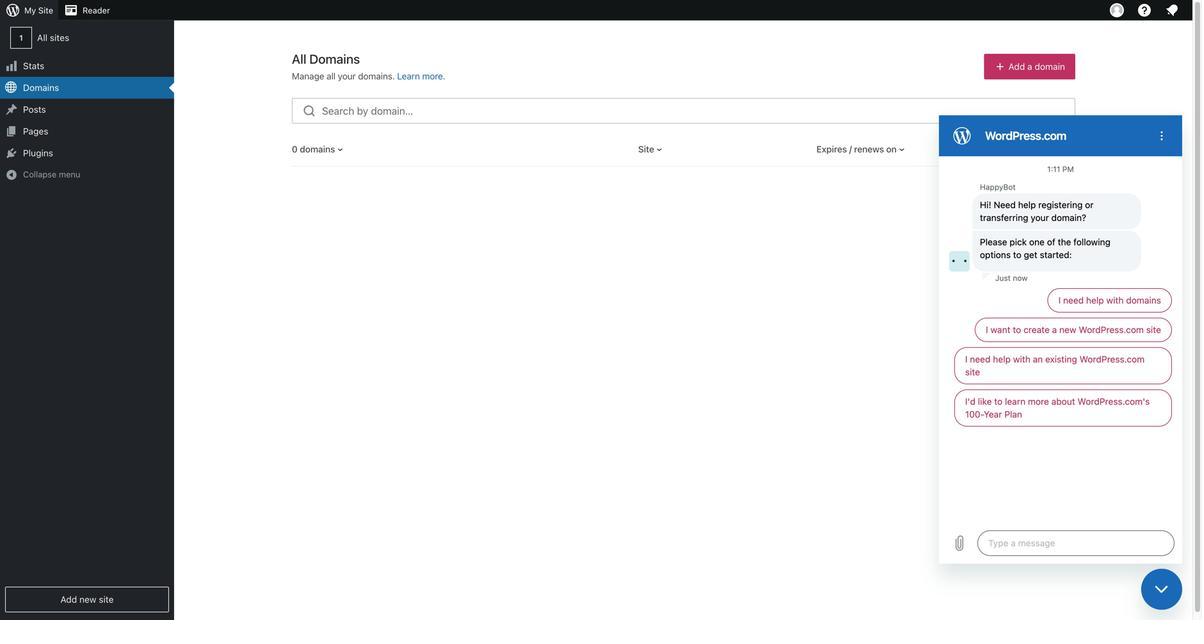 Task type: describe. For each thing, give the bounding box(es) containing it.
sites
[[50, 32, 69, 43]]

my site link
[[0, 0, 58, 20]]

your
[[338, 71, 356, 81]]

.
[[443, 71, 446, 81]]

reader link
[[58, 0, 115, 20]]

stats link
[[0, 55, 174, 77]]

0 horizontal spatial site
[[38, 5, 53, 15]]

plugins link
[[0, 142, 174, 164]]

a
[[1028, 61, 1033, 72]]

status
[[996, 144, 1022, 154]]

pages
[[23, 126, 48, 136]]

add for add new site
[[61, 594, 77, 605]]

collapse menu
[[23, 169, 80, 179]]

collapse
[[23, 169, 57, 179]]

all
[[37, 32, 47, 43]]

1
[[19, 33, 23, 42]]

0 domains
[[292, 144, 335, 154]]

all domains manage all your domains. learn more .
[[292, 51, 446, 81]]

domains link
[[0, 77, 174, 99]]

posts
[[23, 104, 46, 115]]

expires / renews on
[[817, 144, 897, 154]]

all sites
[[37, 32, 69, 43]]

menu
[[59, 169, 80, 179]]

posts link
[[0, 99, 174, 120]]

my site
[[24, 5, 53, 15]]

manage your notifications image
[[1165, 3, 1181, 18]]

all domains
[[292, 51, 360, 66]]

my profile image
[[1111, 3, 1125, 17]]

add a domain
[[1009, 61, 1066, 72]]

renews
[[855, 144, 885, 154]]

0
[[292, 144, 298, 154]]

expires
[[817, 144, 848, 154]]

my
[[24, 5, 36, 15]]

site
[[99, 594, 114, 605]]



Task type: vqa. For each thing, say whether or not it's contained in the screenshot.
credit_card icon
no



Task type: locate. For each thing, give the bounding box(es) containing it.
pages link
[[0, 120, 174, 142]]

None search field
[[292, 98, 1076, 124]]

help image
[[1138, 3, 1153, 18]]

domains
[[300, 144, 335, 154]]

add left new
[[61, 594, 77, 605]]

all domains main content
[[0, 0, 1076, 167]]

add for add a domain
[[1009, 61, 1026, 72]]

add left a at the right top of the page
[[1009, 61, 1026, 72]]

reader
[[83, 5, 110, 15]]

add a domain button
[[985, 54, 1076, 79]]

site
[[38, 5, 53, 15], [639, 144, 655, 154]]

domain
[[1035, 61, 1066, 72]]

plugins
[[23, 148, 53, 158]]

/
[[850, 144, 852, 154]]

expires / renews on button
[[817, 143, 908, 156]]

add inside button
[[1009, 61, 1026, 72]]

add new site link
[[5, 587, 169, 612]]

stats
[[23, 61, 44, 71]]

status button
[[996, 143, 1033, 156]]

1 vertical spatial add
[[61, 594, 77, 605]]

0 vertical spatial site
[[38, 5, 53, 15]]

site inside button
[[639, 144, 655, 154]]

1 horizontal spatial site
[[639, 144, 655, 154]]

0 domains button
[[292, 143, 346, 156]]

all
[[327, 71, 336, 81]]

collapse menu link
[[0, 164, 174, 185]]

1 vertical spatial site
[[639, 144, 655, 154]]

learn more link
[[397, 71, 443, 81]]

0 vertical spatial add
[[1009, 61, 1026, 72]]

domains.
[[358, 71, 395, 81]]

new
[[79, 594, 96, 605]]

0 horizontal spatial add
[[61, 594, 77, 605]]

add new site
[[61, 594, 114, 605]]

manage
[[292, 71, 324, 81]]

Search search field
[[322, 99, 1075, 123]]

none search field inside all domains main content
[[292, 98, 1076, 124]]

learn more
[[397, 71, 443, 81]]

domains
[[23, 82, 59, 93]]

site button
[[639, 143, 665, 156]]

1 horizontal spatial add
[[1009, 61, 1026, 72]]

add
[[1009, 61, 1026, 72], [61, 594, 77, 605]]

on
[[887, 144, 897, 154]]



